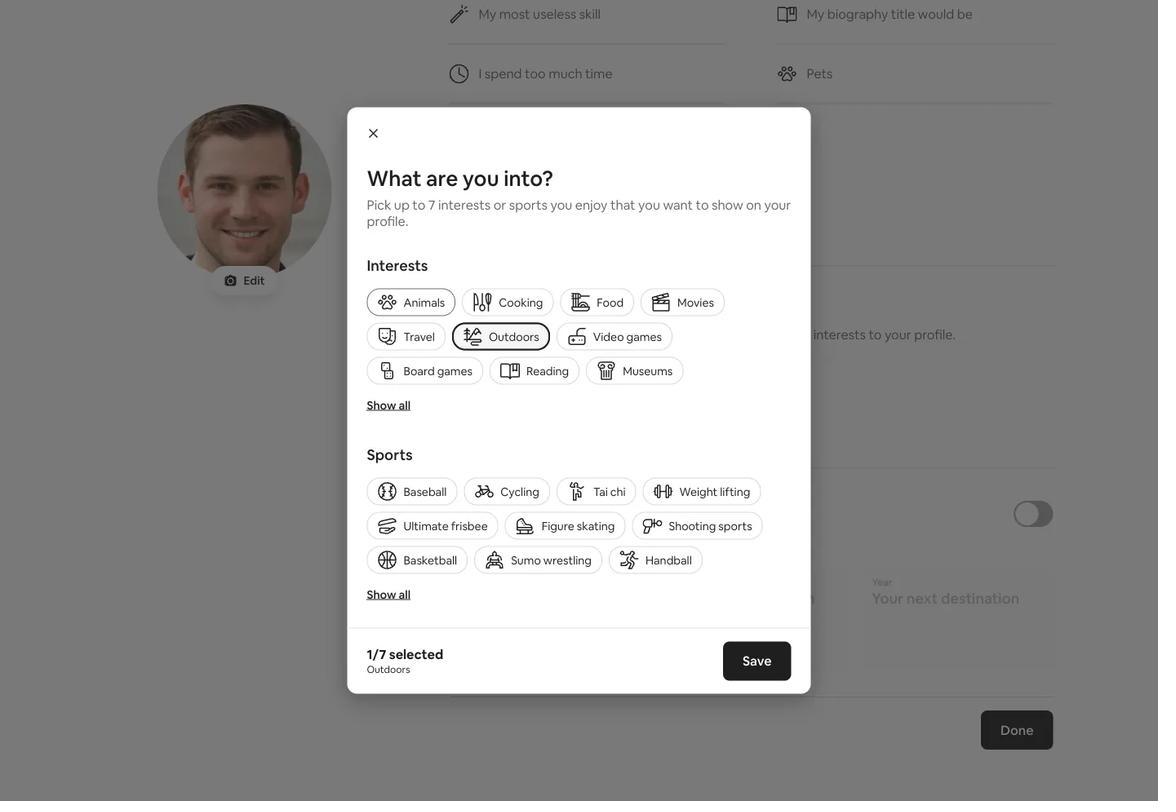 Task type: locate. For each thing, give the bounding box(es) containing it.
1 horizontal spatial sports
[[719, 519, 752, 533]]

board games button
[[367, 357, 483, 385]]

interests up edit intro
[[438, 197, 491, 213]]

show for interests
[[367, 398, 396, 413]]

i
[[479, 65, 482, 82], [449, 182, 453, 199]]

1 horizontal spatial interests
[[814, 327, 866, 343]]

board
[[404, 364, 435, 378]]

what up up
[[367, 164, 422, 192]]

and left trim
[[592, 182, 615, 199]]

year
[[872, 576, 892, 589]]

weight lifting button
[[643, 478, 761, 506]]

handball
[[646, 553, 692, 568]]

1 horizontal spatial what
[[449, 298, 496, 321]]

my left most
[[479, 6, 496, 22]]

0 horizontal spatial what
[[367, 164, 422, 192]]

my most useless skill
[[479, 6, 601, 22]]

0 horizontal spatial my
[[479, 6, 496, 22]]

0 horizontal spatial destination
[[736, 589, 815, 609]]

destination
[[736, 589, 815, 609], [941, 589, 1019, 609]]

1 vertical spatial edit
[[244, 273, 265, 288]]

my for my most useless skill
[[479, 6, 496, 22]]

and left hosts
[[689, 327, 711, 343]]

1 horizontal spatial the
[[540, 182, 560, 199]]

save
[[743, 653, 772, 670]]

2 show all button from the top
[[360, 581, 417, 609]]

show all button down basketball button
[[360, 581, 417, 609]]

0 horizontal spatial edit
[[244, 273, 265, 288]]

1 vertical spatial outdoors
[[367, 663, 410, 676]]

1 vertical spatial show
[[449, 526, 478, 540]]

ground
[[534, 327, 578, 343]]

1/7 selected outdoors
[[367, 647, 443, 676]]

0 vertical spatial outdoors
[[489, 329, 539, 344]]

1 horizontal spatial outdoors
[[489, 329, 539, 344]]

your for past
[[449, 500, 488, 523]]

sports down lifting
[[719, 519, 752, 533]]

your inside 'year your next destination'
[[872, 589, 903, 609]]

baseball
[[404, 484, 447, 499]]

0 vertical spatial your
[[765, 197, 791, 213]]

your down the "year"
[[872, 589, 903, 609]]

1 vertical spatial games
[[437, 364, 473, 378]]

0 horizontal spatial profile.
[[367, 213, 409, 230]]

you up "or"
[[463, 164, 499, 192]]

time
[[585, 65, 613, 82]]

show up sports
[[367, 398, 396, 413]]

trees.
[[669, 182, 703, 199]]

by
[[751, 327, 766, 343]]

you left enjoy
[[551, 197, 572, 213]]

shooting
[[669, 519, 716, 533]]

your left past
[[449, 500, 488, 523]]

0 vertical spatial interests
[[438, 197, 491, 213]]

0 horizontal spatial i
[[449, 182, 453, 199]]

1 vertical spatial and
[[689, 327, 711, 343]]

edit inside edit intro button
[[449, 215, 474, 231]]

1 horizontal spatial you
[[551, 197, 572, 213]]

0 vertical spatial show all
[[367, 398, 411, 413]]

the right trim
[[645, 182, 666, 199]]

0 vertical spatial what
[[367, 164, 422, 192]]

to.
[[634, 526, 648, 540]]

1 vertical spatial what
[[449, 298, 496, 321]]

show right ultimate
[[449, 526, 478, 540]]

1 vertical spatial your
[[885, 327, 912, 343]]

sports down into?
[[509, 197, 548, 213]]

sumo
[[511, 553, 541, 568]]

what up find
[[449, 298, 496, 321]]

you right that
[[638, 197, 660, 213]]

profile.
[[367, 213, 409, 230], [914, 327, 956, 343]]

most
[[499, 6, 530, 22]]

0 vertical spatial sports
[[509, 197, 548, 213]]

0 horizontal spatial your
[[765, 197, 791, 213]]

1 horizontal spatial next
[[906, 589, 938, 609]]

0 horizontal spatial and
[[592, 182, 615, 199]]

done button
[[981, 711, 1053, 750]]

1 vertical spatial profile.
[[914, 327, 956, 343]]

1 vertical spatial i
[[449, 182, 453, 199]]

selected
[[389, 647, 443, 663]]

2 vertical spatial show
[[367, 587, 396, 602]]

0 vertical spatial all
[[399, 398, 411, 413]]

ultimate frisbee
[[404, 519, 488, 533]]

1 destination from the left
[[736, 589, 815, 609]]

1 vertical spatial interests
[[814, 327, 866, 343]]

0 vertical spatial profile.
[[367, 213, 409, 230]]

1 show all button from the top
[[360, 391, 417, 419]]

reading
[[527, 364, 569, 378]]

1 horizontal spatial your
[[885, 327, 912, 343]]

games for video games
[[627, 329, 662, 344]]

1 horizontal spatial destination
[[941, 589, 1019, 609]]

1 horizontal spatial edit
[[449, 215, 474, 231]]

0 vertical spatial games
[[627, 329, 662, 344]]

i left spend
[[479, 65, 482, 82]]

2 all from the top
[[399, 587, 411, 602]]

1 horizontal spatial i
[[479, 65, 482, 82]]

lifting
[[720, 484, 750, 499]]

i for i like to garden the yard and trim the trees.
[[449, 182, 453, 199]]

1 all from the top
[[399, 398, 411, 413]]

2 next from the left
[[906, 589, 938, 609]]

all down board
[[399, 398, 411, 413]]

show down basketball button
[[367, 587, 396, 602]]

0 vertical spatial edit
[[449, 215, 474, 231]]

cooking
[[499, 295, 543, 310]]

0 horizontal spatial next
[[702, 589, 733, 609]]

0 vertical spatial show
[[367, 398, 396, 413]]

2 my from the left
[[807, 6, 825, 22]]

interests right adding at the right top
[[814, 327, 866, 343]]

i spend too much time button
[[449, 44, 725, 104]]

figure skating button
[[505, 512, 626, 540]]

0 horizontal spatial outdoors
[[367, 663, 410, 676]]

you're
[[500, 298, 552, 321]]

pick
[[367, 197, 391, 213]]

ultimate
[[404, 519, 449, 533]]

sports inside what are you into? pick up to 7 interests or sports you enjoy that you want to show on your profile.
[[509, 197, 548, 213]]

up
[[394, 197, 410, 213]]

cycling button
[[464, 478, 550, 506]]

on
[[746, 197, 762, 213]]

edit
[[449, 215, 474, 231], [244, 273, 265, 288]]

edit inside edit button
[[244, 273, 265, 288]]

the
[[540, 182, 560, 199], [645, 182, 666, 199], [481, 526, 498, 540]]

0 horizontal spatial interests
[[438, 197, 491, 213]]

the left yard
[[540, 182, 560, 199]]

i left the like
[[449, 182, 453, 199]]

sumo wrestling
[[511, 553, 592, 568]]

1 horizontal spatial and
[[689, 327, 711, 343]]

1 vertical spatial all
[[399, 587, 411, 602]]

your down handball
[[667, 589, 699, 609]]

my biography title would be button
[[778, 0, 1053, 44]]

outdoors button
[[452, 323, 550, 351]]

tai
[[593, 484, 608, 499]]

show all button for interests
[[360, 391, 417, 419]]

next inside 'year your next destination'
[[906, 589, 938, 609]]

games up museums
[[627, 329, 662, 344]]

1 vertical spatial show all button
[[360, 581, 417, 609]]

1 vertical spatial sports
[[719, 519, 752, 533]]

1 horizontal spatial profile.
[[914, 327, 956, 343]]

show all button down board
[[360, 391, 417, 419]]

the down past
[[481, 526, 498, 540]]

1 my from the left
[[479, 6, 496, 22]]

2 horizontal spatial your
[[872, 589, 903, 609]]

1 show all from the top
[[367, 398, 411, 413]]

1 horizontal spatial your
[[667, 589, 699, 609]]

tai chi
[[593, 484, 626, 499]]

0 vertical spatial show all button
[[360, 391, 417, 419]]

animals button
[[367, 289, 456, 316]]

2 show all from the top
[[367, 587, 411, 602]]

what inside what you're into find common ground with other guests and hosts by adding interests to your profile.
[[449, 298, 496, 321]]

0 vertical spatial i
[[479, 65, 482, 82]]

show all down basketball button
[[367, 587, 411, 602]]

to
[[478, 182, 491, 199], [413, 197, 426, 213], [696, 197, 709, 213], [869, 327, 882, 343]]

shooting sports
[[669, 519, 752, 533]]

interests inside what are you into? pick up to 7 interests or sports you enjoy that you want to show on your profile.
[[438, 197, 491, 213]]

interests
[[438, 197, 491, 213], [814, 327, 866, 343]]

show all for interests
[[367, 398, 411, 413]]

1 horizontal spatial my
[[807, 6, 825, 22]]

i inside button
[[479, 65, 482, 82]]

cycling
[[501, 484, 540, 499]]

0 horizontal spatial your
[[449, 500, 488, 523]]

all down basketball button
[[399, 587, 411, 602]]

your inside your past trips show the destinations i've traveled to.
[[449, 500, 488, 523]]

1 vertical spatial show all
[[367, 587, 411, 602]]

2 destination from the left
[[941, 589, 1019, 609]]

0 horizontal spatial sports
[[509, 197, 548, 213]]

the for to
[[540, 182, 560, 199]]

your
[[765, 197, 791, 213], [885, 327, 912, 343]]

my left biography
[[807, 6, 825, 22]]

what are you into? pick up to 7 interests or sports you enjoy that you want to show on your profile.
[[367, 164, 791, 230]]

useless
[[533, 6, 576, 22]]

what inside what are you into? pick up to 7 interests or sports you enjoy that you want to show on your profile.
[[367, 164, 422, 192]]

games right board
[[437, 364, 473, 378]]

adding
[[769, 327, 811, 343]]

your next destination
[[667, 589, 815, 609]]

you
[[463, 164, 499, 192], [551, 197, 572, 213], [638, 197, 660, 213]]

what you're into find common ground with other guests and hosts by adding interests to your profile.
[[449, 298, 956, 343]]

the inside your past trips show the destinations i've traveled to.
[[481, 526, 498, 540]]

outdoors inside 1/7 selected outdoors
[[367, 663, 410, 676]]

outdoors
[[489, 329, 539, 344], [367, 663, 410, 676]]

frisbee
[[451, 519, 488, 533]]

with
[[581, 327, 607, 343]]

1 horizontal spatial games
[[627, 329, 662, 344]]

show all down board
[[367, 398, 411, 413]]

my for my biography title would be
[[807, 6, 825, 22]]

edit for edit
[[244, 273, 265, 288]]

find
[[449, 327, 475, 343]]

0 horizontal spatial the
[[481, 526, 498, 540]]

into?
[[504, 164, 553, 192]]

2 horizontal spatial you
[[638, 197, 660, 213]]

museums
[[623, 364, 673, 378]]

0 horizontal spatial games
[[437, 364, 473, 378]]

show all button for sports
[[360, 581, 417, 609]]



Task type: vqa. For each thing, say whether or not it's contained in the screenshot.
69
no



Task type: describe. For each thing, give the bounding box(es) containing it.
spend
[[485, 65, 522, 82]]

weight
[[680, 484, 718, 499]]

all for sports
[[399, 587, 411, 602]]

movies
[[678, 295, 714, 310]]

skating
[[577, 519, 615, 533]]

destinations
[[501, 526, 565, 540]]

outdoors inside button
[[489, 329, 539, 344]]

7
[[428, 197, 436, 213]]

done
[[1001, 722, 1034, 739]]

interests inside what you're into find common ground with other guests and hosts by adding interests to your profile.
[[814, 327, 866, 343]]

year your next destination
[[872, 576, 1019, 609]]

sumo wrestling button
[[474, 547, 602, 574]]

tai chi button
[[557, 478, 636, 506]]

would
[[918, 6, 955, 22]]

title
[[891, 6, 915, 22]]

i like to garden the yard and trim the trees.
[[449, 182, 703, 199]]

profile. inside what are you into? pick up to 7 interests or sports you enjoy that you want to show on your profile.
[[367, 213, 409, 230]]

common
[[478, 327, 531, 343]]

to inside what you're into find common ground with other guests and hosts by adding interests to your profile.
[[869, 327, 882, 343]]

are
[[426, 164, 458, 192]]

edit for edit intro
[[449, 215, 474, 231]]

the for trips
[[481, 526, 498, 540]]

travel
[[404, 329, 435, 344]]

figure skating
[[542, 519, 615, 533]]

travel button
[[367, 323, 446, 351]]

guests
[[645, 327, 686, 343]]

wrestling
[[544, 553, 592, 568]]

video
[[593, 329, 624, 344]]

save button
[[723, 642, 791, 681]]

destination inside 'year your next destination'
[[941, 589, 1019, 609]]

2 horizontal spatial the
[[645, 182, 666, 199]]

hosts
[[714, 327, 749, 343]]

be
[[957, 6, 973, 22]]

your inside what are you into? pick up to 7 interests or sports you enjoy that you want to show on your profile.
[[765, 197, 791, 213]]

too
[[525, 65, 546, 82]]

weight lifting
[[680, 484, 750, 499]]

shooting sports button
[[632, 512, 763, 540]]

pets button
[[778, 44, 1053, 104]]

video games
[[593, 329, 662, 344]]

1/7
[[367, 647, 386, 663]]

garden
[[494, 182, 537, 199]]

what for what are you into?
[[367, 164, 422, 192]]

0 vertical spatial and
[[592, 182, 615, 199]]

board games
[[404, 364, 473, 378]]

video games button
[[557, 323, 673, 351]]

sports
[[367, 445, 413, 464]]

museums button
[[586, 357, 683, 385]]

past
[[492, 500, 529, 523]]

games for board games
[[437, 364, 473, 378]]

into
[[556, 298, 589, 321]]

other
[[610, 327, 643, 343]]

and inside what you're into find common ground with other guests and hosts by adding interests to your profile.
[[689, 327, 711, 343]]

your inside what you're into find common ground with other guests and hosts by adding interests to your profile.
[[885, 327, 912, 343]]

your for next
[[667, 589, 699, 609]]

yard
[[563, 182, 589, 199]]

i spend too much time
[[479, 65, 613, 82]]

1 next from the left
[[702, 589, 733, 609]]

show for sports
[[367, 587, 396, 602]]

skill
[[579, 6, 601, 22]]

what are you into? dialog
[[347, 107, 811, 694]]

i for i spend too much time
[[479, 65, 482, 82]]

reading button
[[490, 357, 580, 385]]

basketball button
[[367, 547, 468, 574]]

that
[[611, 197, 636, 213]]

0 horizontal spatial you
[[463, 164, 499, 192]]

chi
[[611, 484, 626, 499]]

or
[[494, 197, 506, 213]]

your past trips show the destinations i've traveled to.
[[449, 500, 648, 540]]

like
[[455, 182, 475, 199]]

figure
[[542, 519, 574, 533]]

i've
[[568, 526, 586, 540]]

want
[[663, 197, 693, 213]]

show
[[712, 197, 743, 213]]

interests
[[367, 256, 428, 275]]

profile. inside what you're into find common ground with other guests and hosts by adding interests to your profile.
[[914, 327, 956, 343]]

show all for sports
[[367, 587, 411, 602]]

animals
[[404, 295, 445, 310]]

trim
[[618, 182, 643, 199]]

my biography title would be
[[807, 6, 973, 22]]

cooking button
[[462, 289, 554, 316]]

enjoy
[[575, 197, 608, 213]]

show inside your past trips show the destinations i've traveled to.
[[449, 526, 478, 540]]

what for what you're into
[[449, 298, 496, 321]]

trips
[[533, 500, 572, 523]]

sports inside button
[[719, 519, 752, 533]]

basketball
[[404, 553, 457, 568]]

food
[[597, 295, 624, 310]]

food button
[[560, 289, 634, 316]]

movies button
[[641, 289, 725, 316]]

ultimate frisbee button
[[367, 512, 499, 540]]

all for interests
[[399, 398, 411, 413]]

much
[[549, 65, 583, 82]]

edit intro button
[[449, 213, 963, 233]]

baseball button
[[367, 478, 457, 506]]



